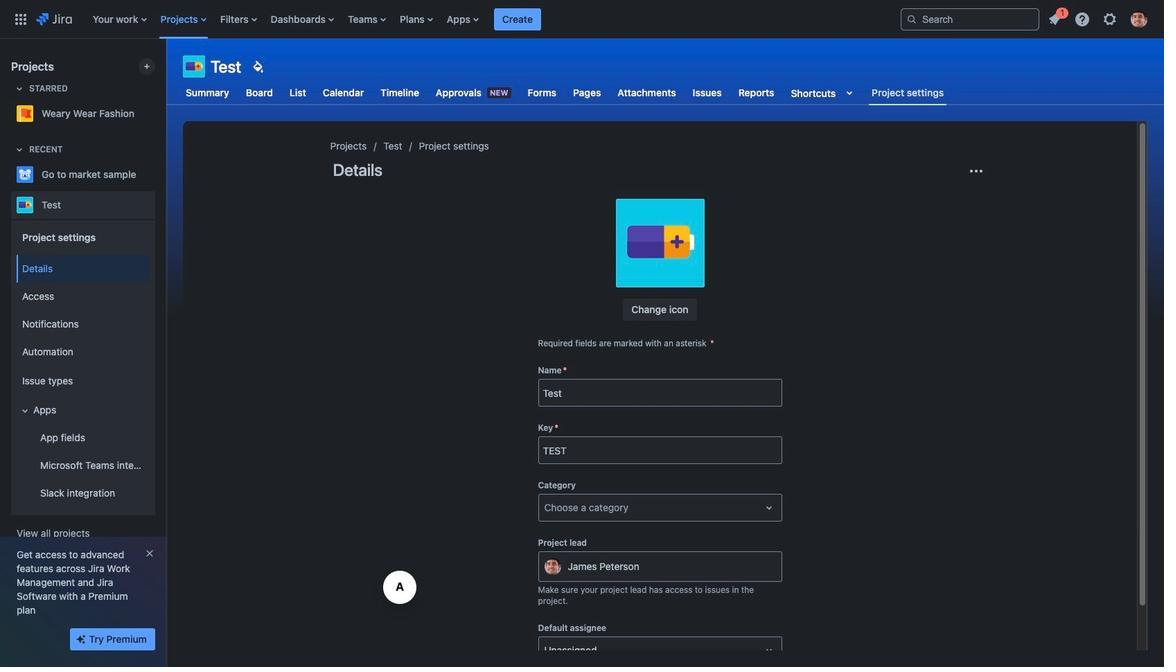 Task type: vqa. For each thing, say whether or not it's contained in the screenshot.
Create project image
yes



Task type: locate. For each thing, give the bounding box(es) containing it.
2 group from the top
[[14, 251, 150, 511]]

0 horizontal spatial list item
[[494, 0, 541, 38]]

tab list
[[175, 80, 955, 105]]

collapse recent projects image
[[11, 141, 28, 158]]

None search field
[[901, 8, 1039, 30]]

group
[[14, 219, 150, 516], [14, 251, 150, 511]]

None field
[[539, 381, 781, 405], [539, 438, 781, 463], [539, 381, 781, 405], [539, 438, 781, 463]]

banner
[[0, 0, 1164, 39]]

1 horizontal spatial list
[[1042, 5, 1156, 32]]

expand image
[[17, 403, 33, 419]]

close premium upgrade banner image
[[144, 548, 155, 559]]

jira image
[[36, 11, 72, 27], [36, 11, 72, 27]]

open image
[[760, 642, 777, 659]]

project avatar image
[[616, 199, 704, 288]]

add to starred image
[[151, 197, 168, 213]]

1 group from the top
[[14, 219, 150, 516]]

list
[[86, 0, 890, 38], [1042, 5, 1156, 32]]

None text field
[[544, 501, 547, 515], [544, 644, 547, 658], [544, 501, 547, 515], [544, 644, 547, 658]]

notifications image
[[1046, 11, 1063, 27]]

appswitcher icon image
[[12, 11, 29, 27]]

search image
[[906, 14, 917, 25]]

more image
[[968, 163, 984, 179]]

list item
[[494, 0, 541, 38], [1042, 5, 1068, 30]]

collapse starred projects image
[[11, 80, 28, 97]]



Task type: describe. For each thing, give the bounding box(es) containing it.
remove from starred image
[[151, 105, 168, 122]]

add to starred image
[[151, 166, 168, 183]]

Search field
[[901, 8, 1039, 30]]

1 horizontal spatial list item
[[1042, 5, 1068, 30]]

primary element
[[8, 0, 890, 38]]

create project image
[[141, 61, 152, 72]]

set project background image
[[250, 58, 266, 75]]

open image
[[760, 500, 777, 516]]

0 horizontal spatial list
[[86, 0, 890, 38]]

your profile and settings image
[[1131, 11, 1147, 27]]

sidebar navigation image
[[151, 55, 182, 83]]

help image
[[1074, 11, 1091, 27]]

settings image
[[1102, 11, 1118, 27]]



